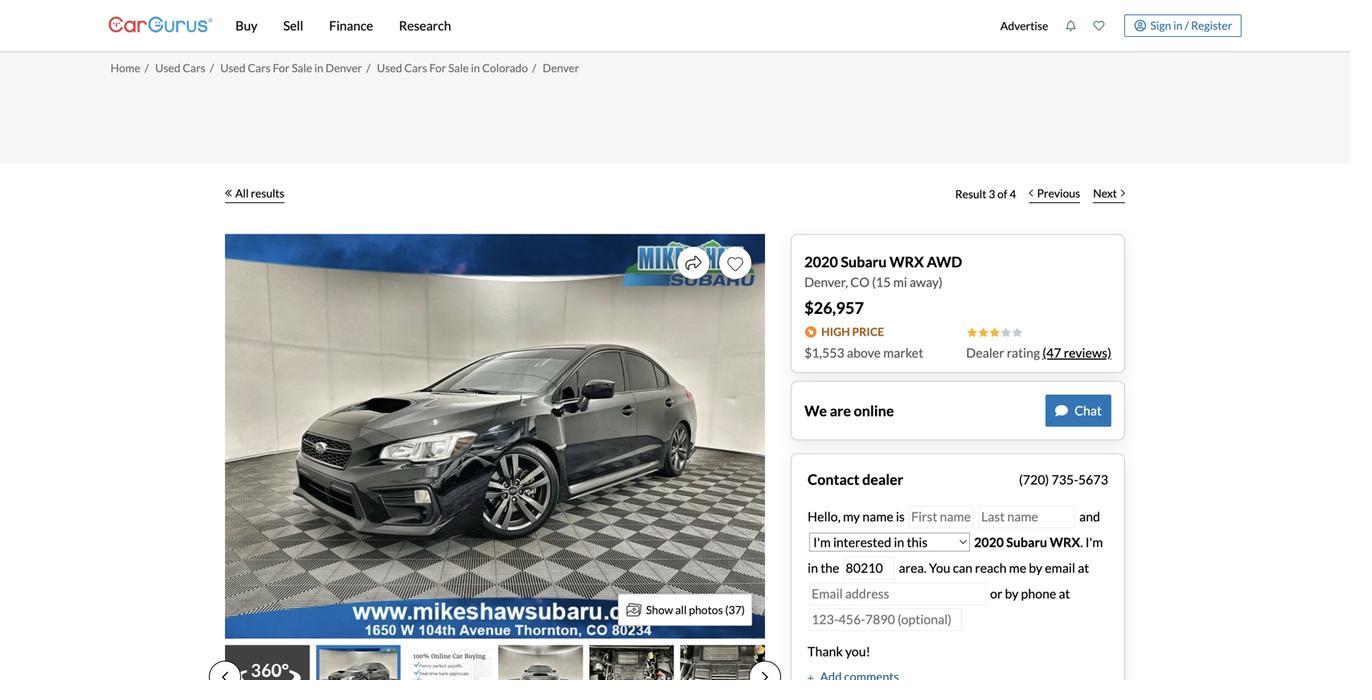 Task type: describe. For each thing, give the bounding box(es) containing it.
results
[[251, 186, 284, 200]]

show all photos (37) link
[[618, 594, 752, 627]]

sign in / register
[[1151, 18, 1233, 32]]

high price
[[821, 325, 884, 339]]

online
[[854, 402, 894, 420]]

3
[[989, 187, 995, 201]]

view vehicle photo 1 image
[[225, 646, 310, 681]]

i'm
[[1086, 535, 1103, 551]]

high
[[821, 325, 850, 339]]

denver,
[[805, 275, 848, 290]]

5673
[[1079, 472, 1108, 488]]

/ inside menu item
[[1185, 18, 1189, 32]]

mi
[[893, 275, 907, 290]]

735-
[[1052, 472, 1079, 488]]

contact dealer
[[808, 471, 904, 489]]

all results
[[235, 186, 284, 200]]

in left colorado
[[471, 61, 480, 75]]

2020 subaru wrx
[[974, 535, 1081, 551]]

market
[[883, 345, 924, 361]]

or
[[990, 586, 1003, 602]]

advertise
[[1001, 19, 1049, 33]]

/ right colorado
[[532, 61, 536, 75]]

is
[[896, 509, 905, 525]]

result
[[955, 187, 987, 201]]

view vehicle photo 4 image
[[498, 646, 583, 681]]

2 cars from the left
[[248, 61, 271, 75]]

1 denver from the left
[[326, 61, 362, 75]]

colorado
[[482, 61, 528, 75]]

$1,553 above market
[[805, 345, 924, 361]]

research
[[399, 18, 451, 33]]

(47
[[1043, 345, 1062, 361]]

2020 for 2020 subaru wrx
[[974, 535, 1004, 551]]

research button
[[386, 0, 464, 51]]

next
[[1093, 186, 1117, 200]]

cargurus logo homepage link image
[[109, 3, 213, 49]]

user icon image
[[1134, 20, 1146, 32]]

buy button
[[223, 0, 270, 51]]

all results link
[[225, 176, 284, 212]]

chevron double left image
[[225, 189, 232, 197]]

(720) 735-5673
[[1019, 472, 1108, 488]]

area. you can reach me by email at
[[897, 561, 1089, 576]]

register
[[1191, 18, 1233, 32]]

/ right home
[[145, 61, 149, 75]]

$1,553
[[805, 345, 845, 361]]

(37)
[[725, 604, 745, 617]]

wrx for 2020 subaru wrx awd denver, co (15 mi away)
[[890, 253, 924, 271]]

(15
[[872, 275, 891, 290]]

subaru for 2020 subaru wrx
[[1007, 535, 1047, 551]]

result 3 of 4
[[955, 187, 1016, 201]]

/ down finance popup button
[[366, 61, 371, 75]]

3 cars from the left
[[404, 61, 427, 75]]

2020 subaru wrx awd denver, co (15 mi away)
[[805, 253, 962, 290]]

home
[[111, 61, 140, 75]]

next link
[[1087, 176, 1132, 212]]

1 for from the left
[[273, 61, 290, 75]]

2 for from the left
[[429, 61, 446, 75]]

dealer
[[862, 471, 904, 489]]

2 sale from the left
[[448, 61, 469, 75]]

or by phone at
[[990, 586, 1070, 602]]

email
[[1045, 561, 1076, 576]]

1 used from the left
[[155, 61, 181, 75]]

home / used cars / used cars for sale in denver / used cars for sale in colorado / denver
[[111, 61, 579, 75]]

2 denver from the left
[[543, 61, 579, 75]]

prev page image
[[222, 671, 228, 681]]

previous
[[1037, 186, 1080, 200]]

1 vertical spatial at
[[1059, 586, 1070, 602]]

view vehicle photo 6 image
[[681, 646, 765, 681]]

buy
[[236, 18, 258, 33]]

First name field
[[909, 506, 973, 529]]

used cars link
[[155, 61, 206, 75]]

in inside . i'm in the
[[808, 561, 818, 576]]

4
[[1010, 187, 1016, 201]]

we
[[805, 402, 827, 420]]

finance
[[329, 18, 373, 33]]

sell button
[[270, 0, 316, 51]]

me
[[1009, 561, 1027, 576]]

vehicle full photo image
[[225, 234, 765, 639]]

0 vertical spatial by
[[1029, 561, 1043, 576]]

can
[[953, 561, 973, 576]]

saved cars image
[[1094, 20, 1105, 31]]



Task type: locate. For each thing, give the bounding box(es) containing it.
1 horizontal spatial denver
[[543, 61, 579, 75]]

1 horizontal spatial for
[[429, 61, 446, 75]]

tab list
[[209, 646, 781, 681]]

chat button
[[1046, 395, 1112, 427]]

of
[[998, 187, 1008, 201]]

by right me
[[1029, 561, 1043, 576]]

cars down buy 'dropdown button'
[[248, 61, 271, 75]]

sign in / register menu item
[[1113, 14, 1242, 37]]

1 horizontal spatial wrx
[[1050, 535, 1081, 551]]

1 horizontal spatial by
[[1029, 561, 1043, 576]]

2020 for 2020 subaru wrx awd denver, co (15 mi away)
[[805, 253, 838, 271]]

1 horizontal spatial used
[[220, 61, 246, 75]]

menu
[[992, 3, 1242, 48]]

subaru inside 2020 subaru wrx awd denver, co (15 mi away)
[[841, 253, 887, 271]]

cars down the 'cargurus logo homepage link' link
[[183, 61, 206, 75]]

price
[[852, 325, 884, 339]]

all
[[675, 604, 687, 617]]

0 horizontal spatial denver
[[326, 61, 362, 75]]

in
[[1174, 18, 1183, 32], [314, 61, 324, 75], [471, 61, 480, 75], [808, 561, 818, 576]]

photos
[[689, 604, 723, 617]]

0 vertical spatial at
[[1078, 561, 1089, 576]]

are
[[830, 402, 851, 420]]

sale left colorado
[[448, 61, 469, 75]]

0 horizontal spatial cars
[[183, 61, 206, 75]]

.
[[1081, 535, 1083, 551]]

chevron left image
[[1029, 189, 1033, 197]]

for
[[273, 61, 290, 75], [429, 61, 446, 75]]

wrx inside 2020 subaru wrx awd denver, co (15 mi away)
[[890, 253, 924, 271]]

2020
[[805, 253, 838, 271], [974, 535, 1004, 551]]

and
[[1077, 509, 1100, 525]]

0 vertical spatial 2020
[[805, 253, 838, 271]]

contact
[[808, 471, 860, 489]]

chevron right image
[[1121, 189, 1125, 197]]

at right phone
[[1059, 586, 1070, 602]]

subaru up co
[[841, 253, 887, 271]]

1 vertical spatial wrx
[[1050, 535, 1081, 551]]

previous link
[[1023, 176, 1087, 212]]

rating
[[1007, 345, 1040, 361]]

0 horizontal spatial used
[[155, 61, 181, 75]]

at right email
[[1078, 561, 1089, 576]]

area.
[[899, 561, 927, 576]]

cars down research popup button
[[404, 61, 427, 75]]

sell
[[283, 18, 303, 33]]

view vehicle photo 2 image
[[316, 646, 401, 681]]

dealer rating (47 reviews)
[[966, 345, 1112, 361]]

subaru
[[841, 253, 887, 271], [1007, 535, 1047, 551]]

sign in / register link
[[1124, 14, 1242, 37]]

Email address email field
[[809, 583, 986, 606]]

1 vertical spatial by
[[1005, 586, 1019, 602]]

my
[[843, 509, 860, 525]]

you
[[929, 561, 951, 576]]

view vehicle photo 5 image
[[589, 646, 674, 681]]

0 horizontal spatial for
[[273, 61, 290, 75]]

used cars for sale in denver link
[[220, 61, 362, 75]]

thank you!
[[808, 644, 871, 660]]

for down research popup button
[[429, 61, 446, 75]]

advertise link
[[992, 3, 1057, 48]]

next page image
[[762, 671, 768, 681]]

0 horizontal spatial by
[[1005, 586, 1019, 602]]

2020 up reach
[[974, 535, 1004, 551]]

hello, my name is
[[808, 509, 907, 525]]

reviews)
[[1064, 345, 1112, 361]]

share image
[[686, 255, 702, 271]]

/
[[1185, 18, 1189, 32], [145, 61, 149, 75], [210, 61, 214, 75], [366, 61, 371, 75], [532, 61, 536, 75]]

reach
[[975, 561, 1007, 576]]

$26,957
[[805, 299, 864, 318]]

used cars for sale in colorado link
[[377, 61, 528, 75]]

0 horizontal spatial sale
[[292, 61, 312, 75]]

1 vertical spatial subaru
[[1007, 535, 1047, 551]]

1 horizontal spatial cars
[[248, 61, 271, 75]]

0 vertical spatial wrx
[[890, 253, 924, 271]]

by right or
[[1005, 586, 1019, 602]]

in down the sell "popup button" on the top of page
[[314, 61, 324, 75]]

0 horizontal spatial subaru
[[841, 253, 887, 271]]

0 horizontal spatial 2020
[[805, 253, 838, 271]]

cars
[[183, 61, 206, 75], [248, 61, 271, 75], [404, 61, 427, 75]]

denver right colorado
[[543, 61, 579, 75]]

2 horizontal spatial cars
[[404, 61, 427, 75]]

co
[[851, 275, 870, 290]]

1 sale from the left
[[292, 61, 312, 75]]

wrx for 2020 subaru wrx
[[1050, 535, 1081, 551]]

view vehicle photo 3 image
[[407, 646, 492, 681]]

Phone (optional) telephone field
[[809, 609, 962, 632]]

above
[[847, 345, 881, 361]]

in right sign
[[1174, 18, 1183, 32]]

menu bar containing buy
[[213, 0, 992, 51]]

0 vertical spatial subaru
[[841, 253, 887, 271]]

1 horizontal spatial 2020
[[974, 535, 1004, 551]]

show all photos (37)
[[646, 604, 745, 617]]

awd
[[927, 253, 962, 271]]

1 horizontal spatial subaru
[[1007, 535, 1047, 551]]

1 vertical spatial 2020
[[974, 535, 1004, 551]]

in left the
[[808, 561, 818, 576]]

. i'm in the
[[808, 535, 1103, 576]]

hello,
[[808, 509, 841, 525]]

1 horizontal spatial at
[[1078, 561, 1089, 576]]

2 horizontal spatial used
[[377, 61, 402, 75]]

used down research popup button
[[377, 61, 402, 75]]

dealer
[[966, 345, 1005, 361]]

used right home link at the top left
[[155, 61, 181, 75]]

chat
[[1075, 403, 1102, 419]]

1 horizontal spatial sale
[[448, 61, 469, 75]]

Zip code field
[[844, 557, 895, 580]]

for down the sell "popup button" on the top of page
[[273, 61, 290, 75]]

we are online
[[805, 402, 894, 420]]

denver down finance popup button
[[326, 61, 362, 75]]

comment image
[[1055, 405, 1068, 418]]

/ right used cars link
[[210, 61, 214, 75]]

in inside menu item
[[1174, 18, 1183, 32]]

menu containing sign in / register
[[992, 3, 1242, 48]]

denver
[[326, 61, 362, 75], [543, 61, 579, 75]]

(47 reviews) button
[[1043, 344, 1112, 363]]

cargurus logo homepage link link
[[109, 3, 213, 49]]

/ left register
[[1185, 18, 1189, 32]]

finance button
[[316, 0, 386, 51]]

all
[[235, 186, 249, 200]]

at
[[1078, 561, 1089, 576], [1059, 586, 1070, 602]]

plus image
[[808, 675, 814, 681]]

menu bar
[[213, 0, 992, 51]]

0 horizontal spatial wrx
[[890, 253, 924, 271]]

the
[[821, 561, 839, 576]]

2020 up denver,
[[805, 253, 838, 271]]

1 cars from the left
[[183, 61, 206, 75]]

2020 inside 2020 subaru wrx awd denver, co (15 mi away)
[[805, 253, 838, 271]]

by
[[1029, 561, 1043, 576], [1005, 586, 1019, 602]]

used
[[155, 61, 181, 75], [220, 61, 246, 75], [377, 61, 402, 75]]

thank
[[808, 644, 843, 660]]

sign
[[1151, 18, 1172, 32]]

sale
[[292, 61, 312, 75], [448, 61, 469, 75]]

home link
[[111, 61, 140, 75]]

subaru for 2020 subaru wrx awd denver, co (15 mi away)
[[841, 253, 887, 271]]

away)
[[910, 275, 943, 290]]

0 horizontal spatial at
[[1059, 586, 1070, 602]]

wrx up email
[[1050, 535, 1081, 551]]

open notifications image
[[1065, 20, 1077, 31]]

wrx up mi
[[890, 253, 924, 271]]

2 used from the left
[[220, 61, 246, 75]]

subaru down last name field
[[1007, 535, 1047, 551]]

name
[[863, 509, 894, 525]]

Last name field
[[979, 506, 1076, 529]]

used down buy 'dropdown button'
[[220, 61, 246, 75]]

3 used from the left
[[377, 61, 402, 75]]

(720)
[[1019, 472, 1049, 488]]

you!
[[845, 644, 871, 660]]

sale down the sell "popup button" on the top of page
[[292, 61, 312, 75]]

show
[[646, 604, 673, 617]]

phone
[[1021, 586, 1057, 602]]



Task type: vqa. For each thing, say whether or not it's contained in the screenshot.
Show
yes



